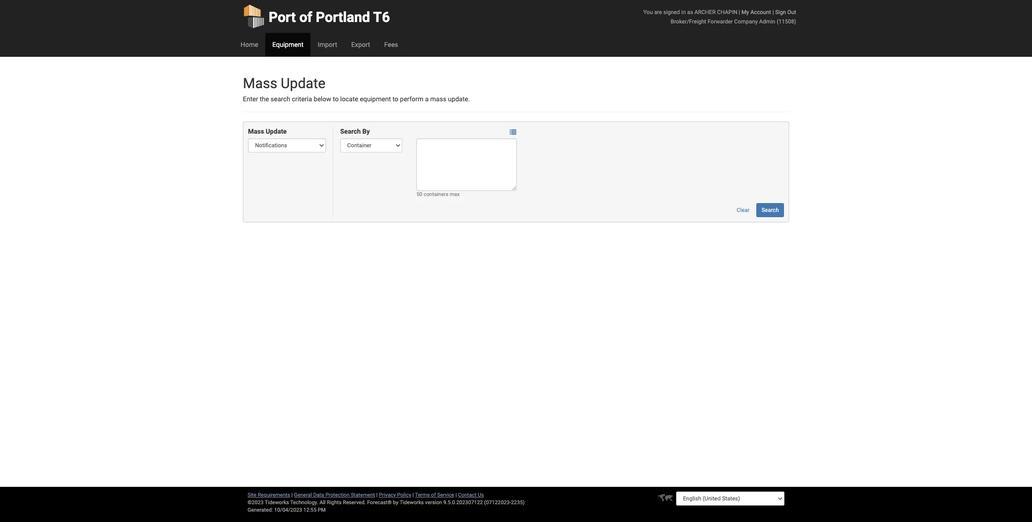 Task type: describe. For each thing, give the bounding box(es) containing it.
(11508)
[[777, 18, 797, 25]]

by
[[393, 500, 399, 506]]

search button
[[757, 203, 784, 217]]

update for mass update
[[266, 128, 287, 135]]

all
[[320, 500, 326, 506]]

privacy
[[379, 492, 396, 498]]

generated:
[[248, 507, 273, 513]]

account
[[751, 9, 771, 15]]

as
[[687, 9, 693, 15]]

0 vertical spatial of
[[299, 9, 313, 25]]

enter
[[243, 95, 258, 103]]

privacy policy link
[[379, 492, 411, 498]]

9.5.0.202307122
[[444, 500, 483, 506]]

company
[[735, 18, 758, 25]]

mass
[[430, 95, 447, 103]]

©2023 tideworks
[[248, 500, 289, 506]]

contact us link
[[458, 492, 484, 498]]

search
[[271, 95, 290, 103]]

forecast®
[[367, 500, 392, 506]]

| left sign
[[773, 9, 774, 15]]

perform
[[400, 95, 424, 103]]

port of portland t6 link
[[243, 0, 390, 33]]

sign
[[776, 9, 786, 15]]

(07122023-
[[484, 500, 511, 506]]

general
[[294, 492, 312, 498]]

protection
[[326, 492, 350, 498]]

tideworks
[[400, 500, 424, 506]]

us
[[478, 492, 484, 498]]

import
[[318, 41, 337, 48]]

50 containers max
[[417, 192, 460, 198]]

max
[[450, 192, 460, 198]]

sign out link
[[776, 9, 797, 15]]

terms
[[415, 492, 430, 498]]

| up forecast®
[[377, 492, 378, 498]]

site requirements link
[[248, 492, 290, 498]]

criteria
[[292, 95, 312, 103]]

clear
[[737, 207, 750, 214]]

service
[[437, 492, 454, 498]]

| left my
[[739, 9, 741, 15]]

requirements
[[258, 492, 290, 498]]

mass for mass update enter the search criteria below to locate equipment to perform a mass update.
[[243, 75, 277, 91]]

you are signed in as archer chapin | my account | sign out broker/freight forwarder company admin (11508)
[[644, 9, 797, 25]]

| up tideworks
[[413, 492, 414, 498]]

show list image
[[510, 129, 517, 135]]

chapin
[[717, 9, 738, 15]]

in
[[682, 9, 686, 15]]

10/04/2023
[[274, 507, 302, 513]]



Task type: locate. For each thing, give the bounding box(es) containing it.
equipment
[[272, 41, 304, 48]]

of up version
[[431, 492, 436, 498]]

broker/freight
[[671, 18, 707, 25]]

|
[[739, 9, 741, 15], [773, 9, 774, 15], [292, 492, 293, 498], [377, 492, 378, 498], [413, 492, 414, 498], [456, 492, 457, 498]]

import button
[[311, 33, 344, 56]]

1 to from the left
[[333, 95, 339, 103]]

clear button
[[732, 203, 755, 217]]

fees button
[[377, 33, 405, 56]]

0 vertical spatial search
[[340, 128, 361, 135]]

1 vertical spatial search
[[762, 207, 779, 214]]

site
[[248, 492, 257, 498]]

equipment
[[360, 95, 391, 103]]

contact
[[458, 492, 477, 498]]

1 vertical spatial update
[[266, 128, 287, 135]]

1 vertical spatial mass
[[248, 128, 264, 135]]

are
[[655, 9, 662, 15]]

to right the below at the left top of the page
[[333, 95, 339, 103]]

search for search
[[762, 207, 779, 214]]

forwarder
[[708, 18, 733, 25]]

0 vertical spatial mass
[[243, 75, 277, 91]]

search right 'clear' button
[[762, 207, 779, 214]]

search left by
[[340, 128, 361, 135]]

of
[[299, 9, 313, 25], [431, 492, 436, 498]]

home
[[241, 41, 258, 48]]

update.
[[448, 95, 470, 103]]

50
[[417, 192, 423, 198]]

mass up the
[[243, 75, 277, 91]]

1 vertical spatial of
[[431, 492, 436, 498]]

2 to from the left
[[393, 95, 399, 103]]

update down search
[[266, 128, 287, 135]]

reserved.
[[343, 500, 366, 506]]

export
[[351, 41, 370, 48]]

0 vertical spatial update
[[281, 75, 326, 91]]

locate
[[340, 95, 358, 103]]

port
[[269, 9, 296, 25]]

0 horizontal spatial of
[[299, 9, 313, 25]]

mass inside mass update enter the search criteria below to locate equipment to perform a mass update.
[[243, 75, 277, 91]]

0 horizontal spatial search
[[340, 128, 361, 135]]

None text field
[[417, 139, 517, 191]]

mass update
[[248, 128, 287, 135]]

my
[[742, 9, 749, 15]]

12:55
[[304, 507, 317, 513]]

portland
[[316, 9, 370, 25]]

port of portland t6
[[269, 9, 390, 25]]

export button
[[344, 33, 377, 56]]

of inside site requirements | general data protection statement | privacy policy | terms of service | contact us ©2023 tideworks technology. all rights reserved. forecast® by tideworks version 9.5.0.202307122 (07122023-2235) generated: 10/04/2023 12:55 pm
[[431, 492, 436, 498]]

of right port
[[299, 9, 313, 25]]

archer
[[695, 9, 716, 15]]

search
[[340, 128, 361, 135], [762, 207, 779, 214]]

search for search by
[[340, 128, 361, 135]]

general data protection statement link
[[294, 492, 375, 498]]

mass update enter the search criteria below to locate equipment to perform a mass update.
[[243, 75, 470, 103]]

you
[[644, 9, 653, 15]]

statement
[[351, 492, 375, 498]]

home button
[[234, 33, 265, 56]]

data
[[313, 492, 324, 498]]

| left general
[[292, 492, 293, 498]]

my account link
[[742, 9, 771, 15]]

fees
[[384, 41, 398, 48]]

technology.
[[290, 500, 318, 506]]

version
[[425, 500, 442, 506]]

mass down enter on the top of page
[[248, 128, 264, 135]]

the
[[260, 95, 269, 103]]

signed
[[664, 9, 680, 15]]

mass
[[243, 75, 277, 91], [248, 128, 264, 135]]

update for mass update enter the search criteria below to locate equipment to perform a mass update.
[[281, 75, 326, 91]]

search inside button
[[762, 207, 779, 214]]

terms of service link
[[415, 492, 454, 498]]

1 horizontal spatial to
[[393, 95, 399, 103]]

by
[[363, 128, 370, 135]]

t6
[[373, 9, 390, 25]]

update up criteria
[[281, 75, 326, 91]]

admin
[[760, 18, 776, 25]]

out
[[788, 9, 797, 15]]

rights
[[327, 500, 342, 506]]

update
[[281, 75, 326, 91], [266, 128, 287, 135]]

to
[[333, 95, 339, 103], [393, 95, 399, 103]]

policy
[[397, 492, 411, 498]]

search by
[[340, 128, 370, 135]]

update inside mass update enter the search criteria below to locate equipment to perform a mass update.
[[281, 75, 326, 91]]

pm
[[318, 507, 326, 513]]

2235)
[[511, 500, 525, 506]]

| up 9.5.0.202307122
[[456, 492, 457, 498]]

to left 'perform'
[[393, 95, 399, 103]]

containers
[[424, 192, 449, 198]]

mass for mass update
[[248, 128, 264, 135]]

1 horizontal spatial search
[[762, 207, 779, 214]]

below
[[314, 95, 331, 103]]

a
[[425, 95, 429, 103]]

1 horizontal spatial of
[[431, 492, 436, 498]]

equipment button
[[265, 33, 311, 56]]

site requirements | general data protection statement | privacy policy | terms of service | contact us ©2023 tideworks technology. all rights reserved. forecast® by tideworks version 9.5.0.202307122 (07122023-2235) generated: 10/04/2023 12:55 pm
[[248, 492, 525, 513]]

0 horizontal spatial to
[[333, 95, 339, 103]]



Task type: vqa. For each thing, say whether or not it's contained in the screenshot.
the bottommost the update
yes



